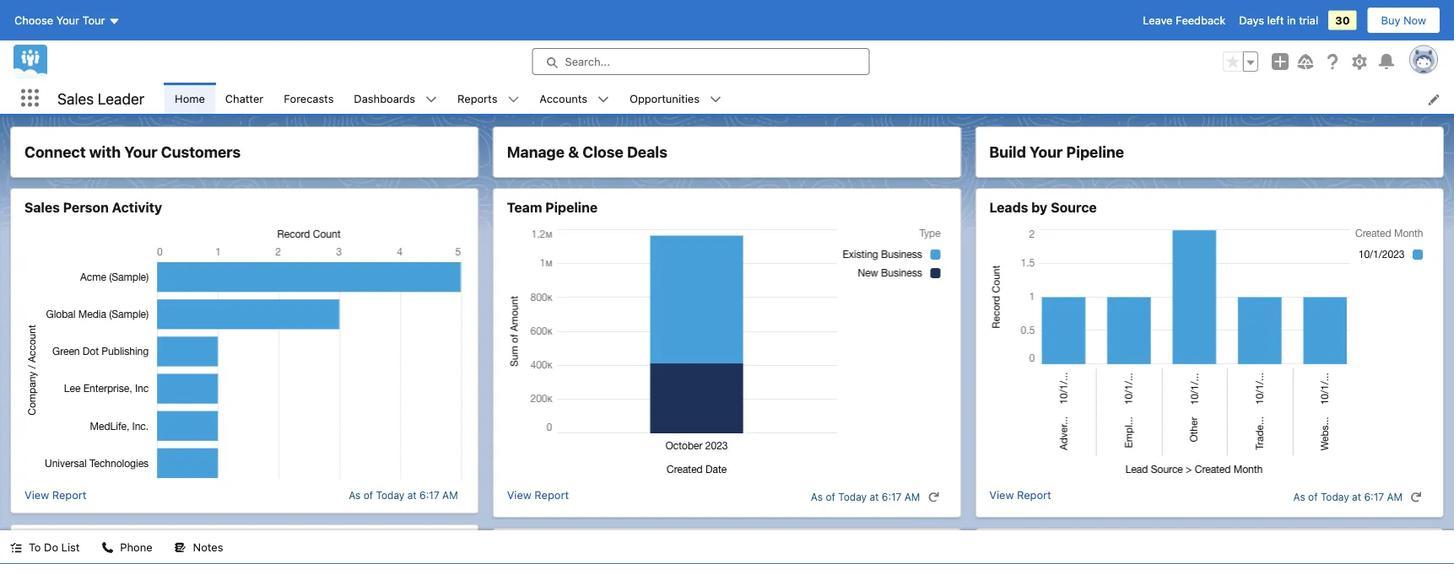 Task type: locate. For each thing, give the bounding box(es) containing it.
3 view report link from the left
[[990, 487, 1052, 507]]

text default image inside reports list item
[[508, 94, 520, 105]]

view report link for deals
[[507, 487, 569, 507]]

1 horizontal spatial view report link
[[507, 487, 569, 507]]

opportunities list item
[[620, 83, 732, 114]]

text default image inside notes button
[[174, 543, 186, 554]]

dashboards link
[[344, 83, 426, 114]]

view report for customers
[[24, 489, 86, 502]]

your right 'build'
[[1030, 143, 1063, 161]]

text default image for accounts
[[598, 94, 610, 105]]

notes
[[193, 542, 223, 554]]

view for customers
[[24, 489, 49, 502]]

0 horizontal spatial view report
[[24, 489, 86, 502]]

&
[[568, 143, 579, 161]]

1 vertical spatial pipeline
[[546, 200, 598, 216]]

2 horizontal spatial your
[[1030, 143, 1063, 161]]

0 horizontal spatial your
[[56, 14, 79, 27]]

build your pipeline
[[990, 143, 1125, 161]]

sales for sales person activity
[[24, 200, 60, 216]]

0 horizontal spatial view report link
[[24, 487, 86, 504]]

1 horizontal spatial report
[[535, 489, 569, 502]]

leads by source
[[990, 200, 1097, 216]]

manage & close deals
[[507, 143, 668, 161]]

build
[[990, 143, 1027, 161]]

pipeline up source
[[1067, 143, 1125, 161]]

buy now
[[1382, 14, 1427, 27]]

of for build your pipeline
[[1309, 491, 1319, 503]]

1 view report link from the left
[[24, 487, 86, 504]]

text default image for opportunities
[[710, 94, 722, 105]]

search... button
[[532, 48, 870, 75]]

0 vertical spatial pipeline
[[1067, 143, 1125, 161]]

2 horizontal spatial report
[[1018, 489, 1052, 502]]

close
[[583, 143, 624, 161]]

1 horizontal spatial view
[[507, 489, 532, 502]]

list
[[165, 83, 1455, 114]]

1 horizontal spatial today
[[839, 491, 867, 503]]

source
[[1051, 200, 1097, 216]]

your inside dropdown button
[[56, 14, 79, 27]]

forecasts
[[284, 92, 334, 104]]

text default image inside opportunities list item
[[710, 94, 722, 105]]

as of today at 6:​17 am for build
[[1294, 491, 1403, 503]]

pipeline
[[1067, 143, 1125, 161], [546, 200, 598, 216]]

choose
[[14, 14, 53, 27]]

0 horizontal spatial today
[[376, 490, 405, 501]]

report
[[52, 489, 86, 502], [535, 489, 569, 502], [1018, 489, 1052, 502]]

your right with on the left top of page
[[124, 143, 158, 161]]

trial
[[1300, 14, 1319, 27]]

as for manage
[[811, 491, 823, 503]]

2 horizontal spatial view
[[990, 489, 1015, 502]]

list
[[61, 542, 80, 554]]

forecasts link
[[274, 83, 344, 114]]

sales left person
[[24, 200, 60, 216]]

1 horizontal spatial am
[[905, 491, 921, 503]]

sales left leader
[[57, 89, 94, 107]]

2 view from the left
[[507, 489, 532, 502]]

6:​17 for manage & close deals
[[882, 491, 902, 503]]

am
[[443, 490, 458, 501], [905, 491, 921, 503], [1388, 491, 1403, 503]]

text default image for dashboards
[[426, 94, 437, 105]]

1 horizontal spatial 6:​17
[[882, 491, 902, 503]]

choose your tour
[[14, 14, 105, 27]]

0 horizontal spatial as of today at 6:​17 am
[[349, 490, 458, 501]]

2 horizontal spatial view report
[[990, 489, 1052, 502]]

1 view report from the left
[[24, 489, 86, 502]]

your
[[56, 14, 79, 27], [124, 143, 158, 161], [1030, 143, 1063, 161]]

of
[[364, 490, 373, 501], [826, 491, 836, 503], [1309, 491, 1319, 503]]

text default image
[[426, 94, 437, 105], [508, 94, 520, 105], [598, 94, 610, 105], [710, 94, 722, 105], [1411, 492, 1423, 504], [102, 543, 113, 554]]

view
[[24, 489, 49, 502], [507, 489, 532, 502], [990, 489, 1015, 502]]

1 horizontal spatial as
[[811, 491, 823, 503]]

your left tour
[[56, 14, 79, 27]]

2 report from the left
[[535, 489, 569, 502]]

2 horizontal spatial today
[[1321, 491, 1350, 503]]

home link
[[165, 83, 215, 114]]

today's tasks
[[24, 536, 116, 552]]

today's
[[24, 536, 75, 552]]

view report link
[[24, 487, 86, 504], [507, 487, 569, 507], [990, 487, 1052, 507]]

1 horizontal spatial pipeline
[[1067, 143, 1125, 161]]

days left in trial
[[1240, 14, 1319, 27]]

leader
[[98, 89, 144, 107]]

0 horizontal spatial report
[[52, 489, 86, 502]]

sales
[[57, 89, 94, 107], [24, 200, 60, 216]]

1 horizontal spatial as of today at 6:​17 am
[[811, 491, 921, 503]]

pipeline right team
[[546, 200, 598, 216]]

text default image for notes
[[174, 543, 186, 554]]

text default image inside accounts list item
[[598, 94, 610, 105]]

2 horizontal spatial am
[[1388, 491, 1403, 503]]

choose your tour button
[[14, 7, 121, 34]]

as
[[349, 490, 361, 501], [811, 491, 823, 503], [1294, 491, 1306, 503]]

as of today at 6:​17 am
[[349, 490, 458, 501], [811, 491, 921, 503], [1294, 491, 1403, 503]]

2 horizontal spatial of
[[1309, 491, 1319, 503]]

1 horizontal spatial view report
[[507, 489, 569, 502]]

0 vertical spatial sales
[[57, 89, 94, 107]]

2 view report link from the left
[[507, 487, 569, 507]]

dashboards
[[354, 92, 416, 104]]

today
[[376, 490, 405, 501], [839, 491, 867, 503], [1321, 491, 1350, 503]]

text default image inside phone button
[[102, 543, 113, 554]]

deals
[[627, 143, 668, 161]]

buy now button
[[1368, 7, 1441, 34]]

1 horizontal spatial at
[[870, 491, 879, 503]]

30
[[1336, 14, 1351, 27]]

2 horizontal spatial view report link
[[990, 487, 1052, 507]]

2 view report from the left
[[507, 489, 569, 502]]

at
[[408, 490, 417, 501], [870, 491, 879, 503], [1353, 491, 1362, 503]]

1 horizontal spatial text default image
[[174, 543, 186, 554]]

2 horizontal spatial 6:​17
[[1365, 491, 1385, 503]]

text default image for reports
[[508, 94, 520, 105]]

opportunities link
[[620, 83, 710, 114]]

leads
[[990, 200, 1029, 216]]

text default image inside to do list button
[[10, 543, 22, 554]]

text default image
[[928, 492, 940, 504], [10, 543, 22, 554], [174, 543, 186, 554]]

text default image inside the dashboards list item
[[426, 94, 437, 105]]

2 horizontal spatial at
[[1353, 491, 1362, 503]]

2 horizontal spatial as of today at 6:​17 am
[[1294, 491, 1403, 503]]

connect
[[24, 143, 86, 161]]

1 vertical spatial sales
[[24, 200, 60, 216]]

1 horizontal spatial of
[[826, 491, 836, 503]]

0 horizontal spatial text default image
[[10, 543, 22, 554]]

1 report from the left
[[52, 489, 86, 502]]

2 horizontal spatial as
[[1294, 491, 1306, 503]]

reports
[[458, 92, 498, 104]]

view report
[[24, 489, 86, 502], [507, 489, 569, 502], [990, 489, 1052, 502]]

group
[[1224, 52, 1259, 72]]

reports list item
[[448, 83, 530, 114]]

text default image for to do list
[[10, 543, 22, 554]]

view report link for customers
[[24, 487, 86, 504]]

0 horizontal spatial view
[[24, 489, 49, 502]]

6:​17
[[420, 490, 440, 501], [882, 491, 902, 503], [1365, 491, 1385, 503]]

accounts list item
[[530, 83, 620, 114]]

1 view from the left
[[24, 489, 49, 502]]

days
[[1240, 14, 1265, 27]]



Task type: vqa. For each thing, say whether or not it's contained in the screenshot.
Reports created
no



Task type: describe. For each thing, give the bounding box(es) containing it.
report for customers
[[52, 489, 86, 502]]

as for build
[[1294, 491, 1306, 503]]

now
[[1404, 14, 1427, 27]]

3 view report from the left
[[990, 489, 1052, 502]]

team pipeline
[[507, 200, 598, 216]]

feedback
[[1176, 14, 1226, 27]]

list containing home
[[165, 83, 1455, 114]]

customers
[[161, 143, 241, 161]]

by
[[1032, 200, 1048, 216]]

sales leader
[[57, 89, 144, 107]]

0 horizontal spatial pipeline
[[546, 200, 598, 216]]

manage
[[507, 143, 565, 161]]

view report for deals
[[507, 489, 569, 502]]

at for build
[[1353, 491, 1362, 503]]

to
[[29, 542, 41, 554]]

team
[[507, 200, 543, 216]]

activity
[[112, 200, 162, 216]]

search...
[[565, 55, 610, 68]]

today for build your pipeline
[[1321, 491, 1350, 503]]

chatter link
[[215, 83, 274, 114]]

0 horizontal spatial at
[[408, 490, 417, 501]]

your for build
[[1030, 143, 1063, 161]]

of for manage & close deals
[[826, 491, 836, 503]]

do
[[44, 542, 58, 554]]

to do list
[[29, 542, 80, 554]]

0 horizontal spatial am
[[443, 490, 458, 501]]

chatter
[[225, 92, 264, 104]]

person
[[63, 200, 109, 216]]

tour
[[82, 14, 105, 27]]

3 report from the left
[[1018, 489, 1052, 502]]

0 horizontal spatial of
[[364, 490, 373, 501]]

your for choose
[[56, 14, 79, 27]]

3 view from the left
[[990, 489, 1015, 502]]

left
[[1268, 14, 1285, 27]]

with
[[89, 143, 121, 161]]

6:​17 for build your pipeline
[[1365, 491, 1385, 503]]

sales person activity
[[24, 200, 162, 216]]

notes button
[[164, 531, 233, 565]]

accounts link
[[530, 83, 598, 114]]

sales for sales leader
[[57, 89, 94, 107]]

reports link
[[448, 83, 508, 114]]

phone button
[[92, 531, 163, 565]]

tasks
[[78, 536, 116, 552]]

to do list button
[[0, 531, 90, 565]]

home
[[175, 92, 205, 104]]

leave
[[1144, 14, 1173, 27]]

as of today at 6:​17 am for manage
[[811, 491, 921, 503]]

connect with your customers
[[24, 143, 241, 161]]

am for build
[[1388, 491, 1403, 503]]

accounts
[[540, 92, 588, 104]]

buy
[[1382, 14, 1401, 27]]

0 horizontal spatial 6:​17
[[420, 490, 440, 501]]

dashboards list item
[[344, 83, 448, 114]]

view for deals
[[507, 489, 532, 502]]

1 horizontal spatial your
[[124, 143, 158, 161]]

report for deals
[[535, 489, 569, 502]]

opportunities
[[630, 92, 700, 104]]

am for manage
[[905, 491, 921, 503]]

2 horizontal spatial text default image
[[928, 492, 940, 504]]

0 horizontal spatial as
[[349, 490, 361, 501]]

phone
[[120, 542, 153, 554]]

today for manage & close deals
[[839, 491, 867, 503]]

at for manage
[[870, 491, 879, 503]]

leave feedback
[[1144, 14, 1226, 27]]

leave feedback link
[[1144, 14, 1226, 27]]

in
[[1288, 14, 1297, 27]]



